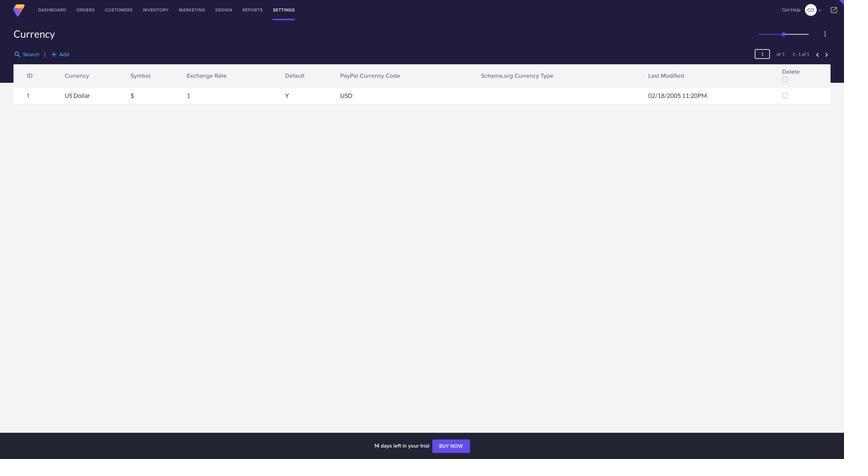 Task type: locate. For each thing, give the bounding box(es) containing it.
currency link
[[65, 71, 89, 80]]

of left -
[[777, 52, 781, 57]]

 link for schema.org
[[476, 75, 483, 81]]

currency left type
[[515, 71, 539, 80]]

6  from the left
[[476, 72, 482, 78]]

co
[[807, 7, 814, 13]]

now
[[450, 444, 463, 450]]

 for default
[[280, 72, 287, 78]]

 link for schema.org
[[476, 72, 483, 78]]

exchange rate link
[[187, 71, 227, 80]]

6  link from the left
[[476, 72, 483, 78]]

left
[[393, 442, 401, 450]]

2  link from the left
[[125, 75, 132, 81]]


[[60, 75, 66, 81], [126, 75, 132, 81], [182, 75, 188, 81], [280, 75, 287, 81], [336, 75, 342, 81], [476, 75, 482, 81], [644, 75, 650, 81]]

 inside   currency
[[60, 72, 66, 78]]

 inside   paypal currency code
[[336, 72, 342, 78]]

inventory
[[143, 7, 169, 13]]

id link
[[27, 71, 33, 80]]

 link
[[60, 72, 66, 78], [125, 72, 132, 78], [182, 72, 188, 78], [280, 72, 287, 78], [335, 72, 342, 78], [476, 72, 483, 78], [643, 72, 650, 78]]

 link for last
[[643, 72, 650, 78]]

paypal
[[340, 71, 358, 80]]

last
[[648, 71, 659, 80]]

 link for last
[[643, 75, 650, 81]]

dollar
[[73, 92, 90, 100]]


[[830, 6, 838, 14]]

4  link from the left
[[280, 75, 287, 81]]

us
[[65, 92, 72, 100]]

$
[[130, 92, 134, 100]]

keyboard_arrow_left
[[814, 51, 822, 59]]

1  from the left
[[60, 75, 66, 81]]

1  link from the left
[[60, 75, 66, 81]]

y
[[285, 92, 289, 100]]

marketing
[[179, 7, 205, 13]]

1
[[782, 52, 785, 57], [793, 52, 795, 57], [798, 52, 801, 57], [807, 52, 809, 57], [27, 91, 29, 100], [187, 92, 190, 100]]

  default
[[280, 71, 305, 81]]

 inside   schema.org currency type
[[476, 75, 482, 81]]

of right -
[[802, 52, 806, 57]]

 inside   default
[[280, 75, 287, 81]]

7  link from the left
[[643, 75, 650, 81]]

delete
[[782, 67, 800, 76]]

id
[[27, 71, 33, 80]]

 inside the "  last modified"
[[644, 72, 650, 78]]

code
[[386, 71, 400, 80]]

more_vert button
[[820, 29, 831, 39]]

  exchange rate
[[182, 71, 227, 81]]

5  link from the left
[[335, 72, 342, 78]]

3  link from the left
[[182, 75, 188, 81]]

1 horizontal spatial of
[[802, 52, 806, 57]]

currency
[[13, 28, 55, 40], [65, 71, 89, 80], [360, 71, 384, 80], [515, 71, 539, 80]]

 inside   exchange rate
[[182, 75, 188, 81]]

6  link from the left
[[476, 75, 483, 81]]

keyboard_arrow_left link
[[814, 51, 822, 59]]

 inside the "  last modified"
[[644, 75, 650, 81]]

 link
[[824, 0, 844, 20]]

get
[[782, 7, 790, 12]]

7  from the left
[[644, 72, 650, 78]]

dashboard link
[[33, 0, 71, 20]]

14 days left in your trial
[[374, 442, 431, 450]]

 for symbol
[[126, 75, 132, 81]]


[[60, 72, 66, 78], [126, 72, 132, 78], [182, 72, 188, 78], [280, 72, 287, 78], [336, 72, 342, 78], [476, 72, 482, 78], [644, 72, 650, 78]]

4  from the left
[[280, 75, 287, 81]]

4  link from the left
[[280, 72, 287, 78]]

 inside   symbol
[[126, 72, 132, 78]]

 link for default
[[280, 72, 287, 78]]

co 
[[807, 7, 823, 13]]

 link for default
[[280, 75, 287, 81]]

in
[[403, 442, 407, 450]]

14
[[374, 442, 379, 450]]

 for currency
[[60, 72, 66, 78]]

1  link from the left
[[60, 72, 66, 78]]

1 of from the left
[[777, 52, 781, 57]]

keyboard_arrow_right link
[[823, 51, 831, 59]]

5  from the left
[[336, 72, 342, 78]]

  symbol
[[126, 71, 150, 81]]

None text field
[[755, 49, 770, 59]]

schema.org currency type link
[[481, 71, 554, 80]]

keyboard_arrow_left keyboard_arrow_right
[[814, 51, 831, 59]]

1  from the left
[[60, 72, 66, 78]]

add add
[[50, 51, 69, 59]]

 inside   exchange rate
[[182, 72, 188, 78]]

 link for symbol
[[125, 72, 132, 78]]

currency inside   paypal currency code
[[360, 71, 384, 80]]

type
[[541, 71, 554, 80]]

schema.org
[[481, 71, 513, 80]]

7  link from the left
[[643, 72, 650, 78]]

currency up us dollar
[[65, 71, 89, 80]]

4  from the left
[[280, 72, 287, 78]]

  schema.org currency type
[[476, 71, 554, 81]]

0 horizontal spatial of
[[777, 52, 781, 57]]

modified
[[661, 71, 684, 80]]

7  from the left
[[644, 75, 650, 81]]

 link for symbol
[[125, 75, 132, 81]]

last modified link
[[648, 71, 684, 80]]

mode_editedit









currency element
[[61, 64, 127, 88]]

3  link from the left
[[182, 72, 188, 78]]

 link for paypal
[[335, 72, 342, 78]]






last modified element
[[645, 64, 779, 88]]

5  from the left
[[336, 75, 342, 81]]

currency inside   schema.org currency type
[[515, 71, 539, 80]]

1 link
[[27, 91, 29, 100]]

currency left code
[[360, 71, 384, 80]]

1 - 1 of 1
[[793, 52, 809, 57]]

of 1
[[772, 52, 785, 57]]

 link for currency
[[60, 75, 66, 81]]

  currency
[[60, 71, 89, 81]]

mode_editedit









exchange rate element
[[183, 64, 282, 88]]

2  link from the left
[[125, 72, 132, 78]]

buy now link
[[433, 440, 470, 454]]

 for paypal
[[336, 72, 342, 78]]

currency up search
[[13, 28, 55, 40]]

 for exchange
[[182, 75, 188, 81]]

mode_editedit









default element
[[282, 64, 337, 88]]

3  from the left
[[182, 72, 188, 78]]

us dollar
[[65, 92, 90, 100]]

2  from the left
[[126, 72, 132, 78]]

search search
[[13, 51, 40, 59]]

 link
[[60, 75, 66, 81], [125, 75, 132, 81], [182, 75, 188, 81], [280, 75, 287, 81], [335, 75, 342, 81], [476, 75, 483, 81], [643, 75, 650, 81]]

 inside   default
[[280, 72, 287, 78]]

 for schema.org
[[476, 72, 482, 78]]

3  from the left
[[182, 75, 188, 81]]

 link for exchange
[[182, 75, 188, 81]]

 inside   paypal currency code
[[336, 75, 342, 81]]

mode_editedit









schema.org currency type element
[[478, 64, 645, 88]]

02/18/2005
[[648, 92, 681, 100]]

paypal currency code link
[[340, 71, 400, 80]]

6  from the left
[[476, 75, 482, 81]]

5  link from the left
[[335, 75, 342, 81]]

 inside   currency
[[60, 75, 66, 81]]

 inside   schema.org currency type
[[476, 72, 482, 78]]

 inside   symbol
[[126, 75, 132, 81]]

of
[[777, 52, 781, 57], [802, 52, 806, 57]]

2  from the left
[[126, 75, 132, 81]]

dashboard
[[38, 7, 66, 13]]



Task type: describe. For each thing, give the bounding box(es) containing it.
keyboard_arrow_right
[[823, 51, 831, 59]]

symbol link
[[130, 71, 150, 80]]

add
[[50, 51, 58, 59]]

|
[[44, 51, 46, 57]]

mode_editedit









paypal currency code element
[[337, 64, 478, 88]]

 for schema.org
[[476, 75, 482, 81]]

11:20pm
[[682, 92, 707, 100]]

  paypal currency code
[[336, 71, 400, 81]]

design
[[215, 7, 232, 13]]

delete element
[[779, 64, 831, 88]]

 for symbol
[[126, 72, 132, 78]]

reports
[[242, 7, 263, 13]]

 for default
[[280, 75, 287, 81]]

orders
[[76, 7, 95, 13]]

-
[[796, 52, 798, 57]]

 link for currency
[[60, 72, 66, 78]]

  last modified
[[644, 71, 684, 81]]

2 of from the left
[[802, 52, 806, 57]]

default link
[[285, 71, 305, 80]]

customers
[[105, 7, 133, 13]]

02/18/2005 11:20pm
[[648, 92, 707, 100]]

usd
[[340, 92, 353, 100]]

 for currency
[[60, 75, 66, 81]]

rate
[[215, 71, 227, 80]]

more_vert
[[821, 30, 829, 38]]

days
[[381, 442, 392, 450]]

 link for exchange
[[182, 72, 188, 78]]

buy now
[[439, 444, 463, 450]]

default
[[285, 71, 305, 80]]

add
[[59, 51, 69, 58]]

exchange
[[187, 71, 213, 80]]

 for exchange
[[182, 72, 188, 78]]

trial
[[420, 442, 429, 450]]

mode_editedit









symbol element
[[127, 64, 183, 88]]

buy
[[439, 444, 449, 450]]

symbol
[[130, 71, 150, 80]]

 for paypal
[[336, 75, 342, 81]]

search
[[23, 51, 40, 58]]

currency inside   currency
[[65, 71, 89, 80]]

your
[[408, 442, 419, 450]]






id element
[[13, 64, 61, 88]]


[[817, 7, 823, 13]]

settings
[[273, 7, 295, 13]]

search
[[13, 51, 22, 59]]

 link for paypal
[[335, 75, 342, 81]]

get help
[[782, 7, 801, 12]]

 for last
[[644, 75, 650, 81]]

help
[[791, 7, 801, 12]]

 for last
[[644, 72, 650, 78]]



Task type: vqa. For each thing, say whether or not it's contained in the screenshot.
'PRODUCT' inside Product Descriptions "link"
no



